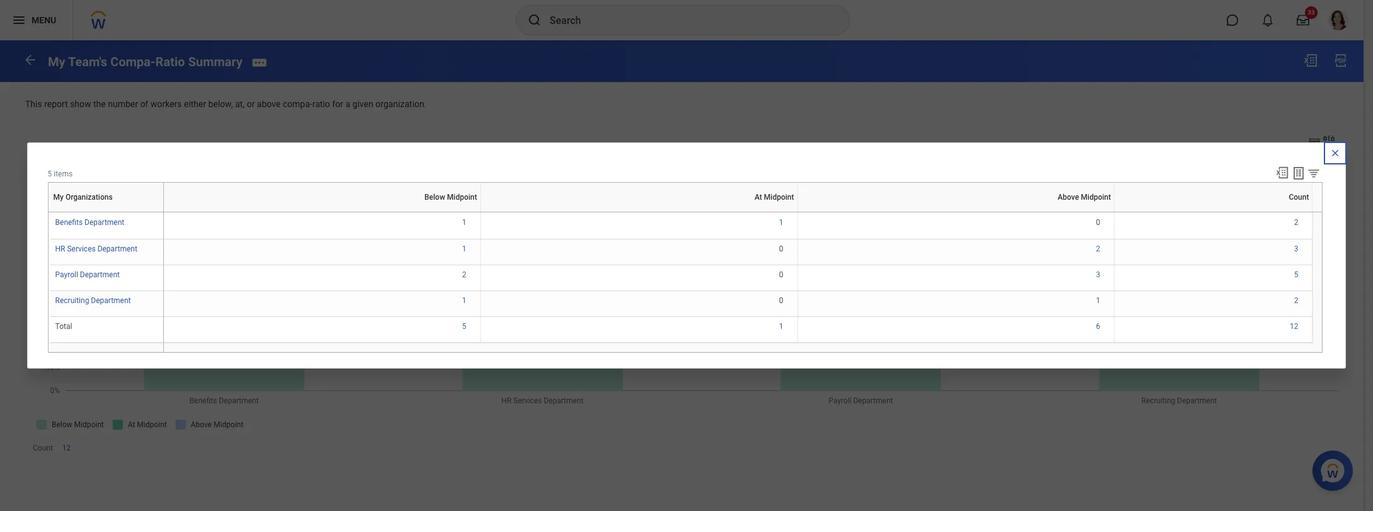 Task type: vqa. For each thing, say whether or not it's contained in the screenshot.


Task type: locate. For each thing, give the bounding box(es) containing it.
5 for 5 items
[[48, 170, 52, 178]]

3 button
[[1294, 244, 1300, 254], [1096, 270, 1102, 280]]

0 vertical spatial 12 button
[[1290, 321, 1300, 331]]

hr
[[55, 244, 65, 253]]

my inside main content
[[48, 54, 65, 69]]

department inside "link"
[[80, 270, 120, 279]]

notifications large image
[[1262, 14, 1274, 26]]

5
[[48, 170, 52, 178], [1294, 270, 1299, 279], [462, 322, 466, 331]]

my
[[48, 54, 65, 69], [53, 193, 64, 202], [50, 212, 51, 213]]

midpoint
[[447, 193, 477, 202], [764, 193, 794, 202], [1081, 193, 1111, 202], [166, 212, 168, 213], [482, 212, 484, 213], [800, 212, 802, 213]]

benefits department link
[[55, 216, 124, 227]]

2 horizontal spatial count
[[1289, 193, 1309, 202]]

view printable version (pdf) image
[[1334, 53, 1349, 68]]

0 horizontal spatial 12 button
[[62, 443, 73, 454]]

organizations
[[66, 193, 113, 202], [51, 212, 55, 213]]

my organizations button
[[50, 212, 55, 213]]

1 vertical spatial 5 button
[[462, 321, 468, 331]]

report
[[44, 99, 68, 109]]

department up recruiting department link
[[80, 270, 120, 279]]

total
[[55, 322, 72, 331]]

5 items
[[48, 170, 73, 178]]

2 button
[[1294, 218, 1300, 228], [1096, 244, 1102, 254], [462, 270, 468, 280], [1294, 295, 1300, 306]]

0 button
[[1096, 218, 1102, 228], [779, 244, 785, 254], [779, 270, 785, 280], [779, 295, 785, 306]]

1 row element from the left
[[49, 183, 166, 212]]

0 horizontal spatial organizations
[[51, 212, 55, 213]]

2
[[1294, 218, 1299, 227], [1096, 244, 1100, 253], [462, 270, 466, 279], [1294, 296, 1299, 305]]

0 button for 2
[[779, 244, 785, 254]]

row element containing below midpoint
[[164, 183, 1316, 212]]

midpoint for below midpoint at midpoint above midpoint count
[[166, 212, 168, 213]]

export to excel image
[[1276, 166, 1290, 180]]

1 horizontal spatial 5
[[462, 322, 466, 331]]

1 horizontal spatial 3 button
[[1294, 244, 1300, 254]]

my organizations
[[53, 193, 113, 202], [50, 212, 55, 213]]

department
[[85, 218, 124, 227], [98, 244, 137, 253], [80, 270, 120, 279], [91, 296, 131, 305]]

row element containing my organizations
[[49, 183, 166, 212]]

at,
[[235, 99, 245, 109]]

below
[[425, 193, 445, 202], [164, 212, 165, 213]]

1 vertical spatial 5
[[1294, 270, 1299, 279]]

1 horizontal spatial below
[[425, 193, 445, 202]]

toolbar
[[1270, 166, 1323, 182]]

1 vertical spatial 12
[[62, 444, 71, 453]]

my inside row "element"
[[53, 193, 64, 202]]

1 button
[[462, 218, 468, 228], [779, 218, 785, 228], [462, 244, 468, 254], [462, 295, 468, 306], [1096, 295, 1102, 306], [779, 321, 785, 331]]

3
[[1294, 244, 1299, 253], [1096, 270, 1100, 279]]

1 vertical spatial my
[[53, 193, 64, 202]]

or
[[247, 99, 255, 109]]

team's
[[68, 54, 107, 69]]

inbox large image
[[1297, 14, 1310, 26]]

2 vertical spatial 5
[[462, 322, 466, 331]]

2 horizontal spatial 5
[[1294, 270, 1299, 279]]

0 vertical spatial above
[[1058, 193, 1079, 202]]

12 button
[[1290, 321, 1300, 331], [62, 443, 73, 454]]

ratio
[[155, 54, 185, 69]]

0 vertical spatial 5
[[48, 170, 52, 178]]

0 vertical spatial 3 button
[[1294, 244, 1300, 254]]

profile logan mcneil element
[[1321, 6, 1356, 34]]

0 horizontal spatial above
[[798, 212, 800, 213]]

show
[[70, 99, 91, 109]]

select to filter grid data image
[[1307, 166, 1321, 180]]

0 vertical spatial at
[[755, 193, 762, 202]]

5 button
[[1294, 270, 1300, 280], [462, 321, 468, 331]]

department down payroll department
[[91, 296, 131, 305]]

6
[[1096, 322, 1100, 331]]

1 horizontal spatial organizations
[[66, 193, 113, 202]]

midpoint for below midpoint
[[447, 193, 477, 202]]

1 horizontal spatial 12 button
[[1290, 321, 1300, 331]]

total element
[[55, 319, 72, 331]]

above inside row "element"
[[1058, 193, 1079, 202]]

my right previous page image
[[48, 54, 65, 69]]

12
[[1290, 322, 1299, 331], [62, 444, 71, 453]]

this
[[25, 99, 42, 109]]

0 horizontal spatial below
[[164, 212, 165, 213]]

2 vertical spatial count
[[33, 444, 53, 453]]

2 row element from the left
[[164, 183, 1316, 212]]

at
[[755, 193, 762, 202], [481, 212, 482, 213]]

0 horizontal spatial 5 button
[[462, 321, 468, 331]]

midpoint for above midpoint
[[1081, 193, 1111, 202]]

0 vertical spatial 5 button
[[1294, 270, 1300, 280]]

this report show the number of workers either below, at, or above compa-ratio for a given organization.
[[25, 99, 427, 109]]

benefits department
[[55, 218, 124, 227]]

0 vertical spatial 12
[[1290, 322, 1299, 331]]

benefits
[[55, 218, 83, 227]]

my down 5 items
[[50, 212, 51, 213]]

1 horizontal spatial count
[[1115, 212, 1117, 213]]

a
[[346, 99, 350, 109]]

0 horizontal spatial at
[[481, 212, 482, 213]]

1 vertical spatial above
[[798, 212, 800, 213]]

at midpoint
[[755, 193, 794, 202]]

0 for 1
[[779, 296, 783, 305]]

close image
[[1331, 148, 1341, 158]]

0 horizontal spatial 3
[[1096, 270, 1100, 279]]

1 vertical spatial organizations
[[51, 212, 55, 213]]

at inside row "element"
[[755, 193, 762, 202]]

compa-
[[110, 54, 155, 69]]

0 horizontal spatial 3 button
[[1096, 270, 1102, 280]]

1 vertical spatial 3 button
[[1096, 270, 1102, 280]]

0 horizontal spatial 5
[[48, 170, 52, 178]]

1 horizontal spatial 3
[[1294, 244, 1299, 253]]

my for the my team's compa-ratio summary "link"
[[48, 54, 65, 69]]

0 vertical spatial 3
[[1294, 244, 1299, 253]]

1 horizontal spatial above
[[1058, 193, 1079, 202]]

above
[[1058, 193, 1079, 202], [798, 212, 800, 213]]

below inside row "element"
[[425, 193, 445, 202]]

0 horizontal spatial count
[[33, 444, 53, 453]]

my team's compa-ratio summary link
[[48, 54, 243, 69]]

0 vertical spatial organizations
[[66, 193, 113, 202]]

count inside my team's compa-ratio summary main content
[[33, 444, 53, 453]]

number
[[108, 99, 138, 109]]

1 vertical spatial 12 button
[[62, 443, 73, 454]]

1 horizontal spatial at
[[755, 193, 762, 202]]

payroll department link
[[55, 268, 120, 279]]

5 for rightmost 5 button
[[1294, 270, 1299, 279]]

previous page image
[[23, 52, 38, 67]]

2 vertical spatial my
[[50, 212, 51, 213]]

0 vertical spatial my
[[48, 54, 65, 69]]

below midpoint at midpoint above midpoint count
[[164, 212, 1117, 213]]

search image
[[527, 13, 542, 28]]

1
[[462, 218, 466, 227], [779, 218, 783, 227], [462, 244, 466, 253], [462, 296, 466, 305], [1096, 296, 1100, 305], [779, 322, 783, 331]]

0 vertical spatial below
[[425, 193, 445, 202]]

1 vertical spatial 3
[[1096, 270, 1100, 279]]

my for my organizations button
[[50, 212, 51, 213]]

0 horizontal spatial 12
[[62, 444, 71, 453]]

row element
[[49, 183, 166, 212], [164, 183, 1316, 212]]

1 vertical spatial below
[[164, 212, 165, 213]]

12 inside my team's compa-ratio summary main content
[[62, 444, 71, 453]]

0
[[1096, 218, 1100, 227], [779, 244, 783, 253], [779, 270, 783, 279], [779, 296, 783, 305]]

my up my organizations button
[[53, 193, 64, 202]]

export to excel image
[[1303, 53, 1318, 68]]

count
[[1289, 193, 1309, 202], [1115, 212, 1117, 213], [33, 444, 53, 453]]

0 vertical spatial count
[[1289, 193, 1309, 202]]

department up hr services department link
[[85, 218, 124, 227]]



Task type: describe. For each thing, give the bounding box(es) containing it.
above midpoint
[[1058, 193, 1111, 202]]

recruiting
[[55, 296, 89, 305]]

1 horizontal spatial 5 button
[[1294, 270, 1300, 280]]

my team's compa-ratio summary main content
[[0, 40, 1364, 480]]

recruiting department link
[[55, 294, 131, 305]]

below,
[[208, 99, 233, 109]]

the
[[93, 99, 106, 109]]

6 button
[[1096, 321, 1102, 331]]

given
[[353, 99, 373, 109]]

above midpoint button
[[798, 212, 803, 213]]

0 button for 1
[[779, 295, 785, 306]]

below for below midpoint at midpoint above midpoint count
[[164, 212, 165, 213]]

department right services
[[98, 244, 137, 253]]

at midpoint button
[[481, 212, 485, 213]]

below midpoint
[[425, 193, 477, 202]]

workers
[[151, 99, 182, 109]]

1 vertical spatial count
[[1115, 212, 1117, 213]]

summary
[[188, 54, 243, 69]]

recruiting department
[[55, 296, 131, 305]]

1 vertical spatial at
[[481, 212, 482, 213]]

above
[[257, 99, 281, 109]]

payroll
[[55, 270, 78, 279]]

1 vertical spatial my organizations
[[50, 212, 55, 213]]

below for below midpoint
[[425, 193, 445, 202]]

5 for 5 button to the bottom
[[462, 322, 466, 331]]

services
[[67, 244, 96, 253]]

0 vertical spatial my organizations
[[53, 193, 113, 202]]

department for benefits department
[[85, 218, 124, 227]]

0 button for 3
[[779, 270, 785, 280]]

of
[[140, 99, 148, 109]]

0 for 2
[[779, 244, 783, 253]]

count column header
[[1115, 212, 1313, 213]]

compa-
[[283, 99, 312, 109]]

configure and view chart data image
[[1308, 136, 1322, 150]]

hr services department
[[55, 244, 137, 253]]

export to worksheets image
[[1292, 166, 1307, 181]]

0 for 3
[[779, 270, 783, 279]]

for
[[332, 99, 343, 109]]

either
[[184, 99, 206, 109]]

count inside row "element"
[[1289, 193, 1309, 202]]

my team's compa-ratio summary
[[48, 54, 243, 69]]

organizations inside row "element"
[[66, 193, 113, 202]]

below midpoint button
[[164, 212, 169, 213]]

1 horizontal spatial 12
[[1290, 322, 1299, 331]]

ratio
[[312, 99, 330, 109]]

items
[[54, 170, 73, 178]]

12 button inside my team's compa-ratio summary main content
[[62, 443, 73, 454]]

midpoint for at midpoint
[[764, 193, 794, 202]]

department for payroll department
[[80, 270, 120, 279]]

payroll department
[[55, 270, 120, 279]]

hr services department link
[[55, 242, 137, 253]]

department for recruiting department
[[91, 296, 131, 305]]

organization.
[[376, 99, 427, 109]]



